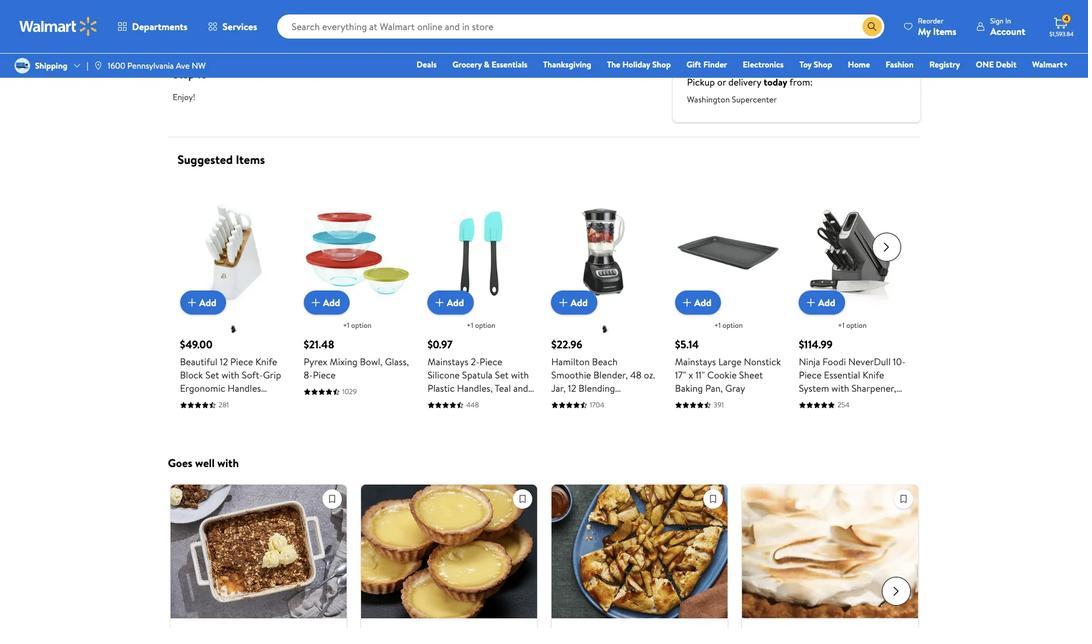 Task type: locate. For each thing, give the bounding box(es) containing it.
2 +1 option from the left
[[467, 320, 496, 331]]

beautiful
[[180, 355, 218, 369]]

add to cart image up $114.99
[[804, 296, 818, 310]]

add button for $114.99
[[799, 291, 845, 315]]

3 +1 option from the left
[[714, 320, 743, 331]]

total
[[737, 7, 760, 22]]

sign
[[991, 15, 1004, 26]]

services
[[223, 20, 257, 33]]

add button for $5.14
[[675, 291, 722, 315]]

add to cart image for $5.14
[[680, 296, 695, 310]]

0 vertical spatial 10-
[[371, 15, 382, 27]]

+1 for $0.97
[[467, 320, 473, 331]]

+1 option for $21.48
[[343, 320, 372, 331]]

2 +1 from the left
[[467, 320, 473, 331]]

ave
[[176, 60, 190, 72]]

4 product group from the left
[[552, 174, 658, 410]]

shipping
[[35, 60, 67, 72]]

k12010
[[863, 395, 892, 408]]

add up $49.00
[[199, 296, 217, 309]]

option up $21.48 pyrex mixing bowl, glass, 8-piece
[[351, 320, 372, 331]]

add button up $114.99
[[799, 291, 845, 315]]

3 product group from the left
[[428, 174, 535, 410]]

10- right the neverdull
[[893, 355, 906, 369]]

1 horizontal spatial mainstays
[[675, 355, 716, 369]]

48
[[630, 369, 642, 382]]

6 add button from the left
[[799, 291, 845, 315]]

piece down '$21.48'
[[313, 369, 336, 382]]

saved image
[[323, 490, 341, 508], [895, 490, 913, 508]]

mainstays down $5.14
[[675, 355, 716, 369]]

12 inside $49.00 beautiful 12 piece knife block set with soft-grip ergonomic handles white and gold by drew barrymore
[[220, 355, 228, 369]]

1 add button from the left
[[180, 291, 226, 315]]

for
[[358, 15, 369, 27]]

 image left shipping
[[14, 58, 30, 74]]

piece inside $0.97 mainstays 2-piece silicone spatula set with plastic handles, teal and black
[[480, 355, 503, 369]]

+1 for $5.14
[[714, 320, 721, 331]]

product group containing $5.14
[[675, 174, 782, 410]]

add to cart image up $5.14
[[680, 296, 695, 310]]

add up $114.99
[[818, 296, 836, 309]]

add button up $5.14
[[675, 291, 722, 315]]

to
[[261, 15, 269, 27], [593, 15, 601, 27], [744, 39, 751, 51]]

add to cart image up $49.00
[[185, 296, 199, 310]]

sign in account
[[991, 15, 1026, 38]]

walmart image
[[19, 17, 98, 36]]

blender,
[[594, 369, 628, 382]]

2 shop from the left
[[814, 58, 833, 71]]

3 add button from the left
[[428, 291, 474, 315]]

0 horizontal spatial add to cart image
[[185, 296, 199, 310]]

1 horizontal spatial add to cart image
[[433, 296, 447, 310]]

add to cart image for $21.48
[[309, 296, 323, 310]]

items
[[933, 24, 957, 38], [236, 151, 265, 168]]

product group containing $21.48
[[304, 174, 411, 410]]

&
[[484, 58, 490, 71]]

set inside $49.00 beautiful 12 piece knife block set with soft-grip ergonomic handles white and gold by drew barrymore
[[205, 369, 219, 382]]

product group
[[180, 174, 287, 422], [304, 174, 411, 410], [428, 174, 535, 410], [552, 174, 658, 410], [675, 174, 782, 410], [799, 174, 906, 410]]

0 horizontal spatial product variant swatch image image
[[229, 325, 238, 334]]

knife
[[256, 355, 277, 369], [863, 369, 885, 382]]

add to cart image
[[309, 296, 323, 310], [433, 296, 447, 310], [804, 296, 818, 310]]

2 saved image from the left
[[704, 490, 722, 508]]

2 add to cart image from the left
[[556, 296, 571, 310]]

option up the neverdull
[[847, 320, 867, 331]]

smoothie
[[552, 369, 591, 382]]

oven
[[241, 15, 259, 27]]

estimated total
[[687, 7, 760, 22]]

1 vertical spatial 12
[[568, 382, 577, 395]]

set right block in the left of the page
[[205, 369, 219, 382]]

8-
[[304, 369, 313, 382]]

piece up teal
[[480, 355, 503, 369]]

set inside $0.97 mainstays 2-piece silicone spatula set with plastic handles, teal and black
[[495, 369, 509, 382]]

3 +1 from the left
[[714, 320, 721, 331]]

option for $5.14
[[723, 320, 743, 331]]

add to cart image up $0.97
[[433, 296, 447, 310]]

add up $0.97
[[447, 296, 464, 309]]

4 +1 option from the left
[[838, 320, 867, 331]]

$1,593.84
[[1050, 30, 1074, 38]]

suggested items
[[178, 151, 265, 168]]

mainstays inside $5.14 mainstays large nonstick 17" x 11" cookie sheet baking pan, gray
[[675, 355, 716, 369]]

1 vertical spatial 10-
[[893, 355, 906, 369]]

to left a
[[593, 15, 601, 27]]

+1 up 'large'
[[714, 320, 721, 331]]

stainless
[[799, 395, 835, 408]]

0 horizontal spatial 10-
[[371, 15, 382, 27]]

add button
[[180, 291, 226, 315], [304, 291, 350, 315], [428, 291, 474, 315], [552, 291, 598, 315], [675, 291, 722, 315], [799, 291, 845, 315]]

+1 option up 'large'
[[714, 320, 743, 331]]

2 product group from the left
[[304, 174, 411, 410]]

1 horizontal spatial items
[[933, 24, 957, 38]]

bake
[[339, 15, 356, 27]]

0 horizontal spatial  image
[[14, 58, 30, 74]]

+1 option
[[343, 320, 372, 331], [467, 320, 496, 331], [714, 320, 743, 331], [838, 320, 867, 331]]

pickup or delivery today from: washington supercenter
[[687, 75, 813, 106]]

pennsylvania
[[127, 60, 174, 72]]

items right my
[[933, 24, 957, 38]]

departments
[[132, 20, 188, 33]]

piece up handles
[[230, 355, 253, 369]]

pyrex
[[304, 355, 328, 369]]

1 mainstays from the left
[[428, 355, 469, 369]]

and right teal
[[513, 382, 528, 395]]

$5.14
[[675, 337, 699, 352]]

0 horizontal spatial shop
[[653, 58, 671, 71]]

3 add to cart image from the left
[[680, 296, 695, 310]]

1 add to cart image from the left
[[185, 296, 199, 310]]

gift finder
[[687, 58, 727, 71]]

handles
[[228, 382, 261, 395]]

piece up stainless
[[799, 369, 822, 382]]

+1 option up '2-'
[[467, 320, 496, 331]]

+1 for $114.99
[[838, 320, 845, 331]]

$5.14 mainstays large nonstick 17" x 11" cookie sheet baking pan, gray
[[675, 337, 781, 395]]

0 horizontal spatial saved image
[[323, 490, 341, 508]]

add button for $21.48
[[304, 291, 350, 315]]

with up 254
[[832, 382, 850, 395]]

mainstays
[[428, 355, 469, 369], [675, 355, 716, 369]]

piece inside "$114.99 ninja foodi neverdull 10- piece essential knife system with sharpener, stainless steel, k12010"
[[799, 369, 822, 382]]

set for $0.97
[[495, 369, 509, 382]]

add
[[716, 39, 731, 51], [199, 296, 217, 309], [323, 296, 340, 309], [447, 296, 464, 309], [571, 296, 588, 309], [695, 296, 712, 309], [818, 296, 836, 309]]

+1 option up the neverdull
[[838, 320, 867, 331]]

5 product group from the left
[[675, 174, 782, 410]]

add left all
[[716, 39, 731, 51]]

add button up $22.96
[[552, 291, 598, 315]]

reorder my items
[[918, 15, 957, 38]]

mainstays large nonstick 17" x 11" cookie sheet baking pan, gray image
[[675, 198, 782, 305]]

reorder
[[918, 15, 944, 26]]

4 add button from the left
[[552, 291, 598, 315]]

add to cart image
[[185, 296, 199, 310], [556, 296, 571, 310], [680, 296, 695, 310]]

0 horizontal spatial saved image
[[514, 490, 532, 508]]

toy shop
[[800, 58, 833, 71]]

grocery & essentials
[[453, 58, 528, 71]]

barrymore
[[180, 408, 225, 422]]

one
[[976, 58, 994, 71]]

product variant swatch image image up $49.00 beautiful 12 piece knife block set with soft-grip ergonomic handles white and gold by drew barrymore
[[229, 325, 238, 334]]

mainstays 2-piece silicone spatula set with plastic handles, teal and black image
[[428, 198, 535, 305]]

add to cart image up $22.96
[[556, 296, 571, 310]]

product variant swatch image image up beach
[[600, 325, 610, 334]]

set right spatula
[[495, 369, 509, 382]]

2 horizontal spatial add to cart image
[[680, 296, 695, 310]]

enjoy!
[[173, 91, 195, 103]]

0 vertical spatial items
[[933, 24, 957, 38]]

piece inside $21.48 pyrex mixing bowl, glass, 8-piece
[[313, 369, 336, 382]]

1 horizontal spatial saved image
[[704, 490, 722, 508]]

10-
[[371, 15, 382, 27], [893, 355, 906, 369]]

1 horizontal spatial 12
[[568, 382, 577, 395]]

12
[[220, 355, 228, 369], [568, 382, 577, 395]]

1 horizontal spatial knife
[[863, 369, 885, 382]]

0 horizontal spatial add to cart image
[[309, 296, 323, 310]]

2 horizontal spatial add to cart image
[[804, 296, 818, 310]]

transfer
[[515, 15, 544, 27]]

add to cart image for $49.00
[[185, 296, 199, 310]]

mainstays inside $0.97 mainstays 2-piece silicone spatula set with plastic handles, teal and black
[[428, 355, 469, 369]]

piece inside $49.00 beautiful 12 piece knife block set with soft-grip ergonomic handles white and gold by drew barrymore
[[230, 355, 253, 369]]

254
[[838, 400, 850, 410]]

2 horizontal spatial to
[[744, 39, 751, 51]]

to reheat, preheat oven to 350°f (180°c) and bake for 10-15 minutes until heated through. or transfer frozen sticks to a plate and microwave 45-60 seconds.
[[173, 15, 643, 38]]

+1 up foodi
[[838, 320, 845, 331]]

1 horizontal spatial shop
[[814, 58, 833, 71]]

set for $49.00
[[205, 369, 219, 382]]

1 shop from the left
[[653, 58, 671, 71]]

0 horizontal spatial to
[[261, 15, 269, 27]]

clear search field text image
[[848, 21, 858, 31]]

12 right jar,
[[568, 382, 577, 395]]

1 product variant swatch image image from the left
[[229, 325, 238, 334]]

1 +1 option from the left
[[343, 320, 372, 331]]

piece
[[230, 355, 253, 369], [480, 355, 503, 369], [313, 369, 336, 382], [799, 369, 822, 382]]

to right all
[[744, 39, 751, 51]]

hamilton beach smoothie blender, 48 oz. jar, 12 blending functions, black, 50180f image
[[552, 198, 658, 305]]

with left soft-
[[222, 369, 239, 382]]

2 set from the left
[[495, 369, 509, 382]]

walmart+ link
[[1027, 58, 1074, 71]]

2 add button from the left
[[304, 291, 350, 315]]

shop right holiday
[[653, 58, 671, 71]]

2 product variant swatch image image from the left
[[600, 325, 610, 334]]

a
[[603, 15, 607, 27]]

1 set from the left
[[205, 369, 219, 382]]

|
[[87, 60, 88, 72]]

add to cart image up '$21.48'
[[309, 296, 323, 310]]

soft-
[[242, 369, 263, 382]]

the
[[607, 58, 621, 71]]

pickup
[[687, 75, 715, 89]]

1 product group from the left
[[180, 174, 287, 422]]

add up $5.14
[[695, 296, 712, 309]]

1 horizontal spatial set
[[495, 369, 509, 382]]

1 +1 from the left
[[343, 320, 350, 331]]

shop right "toy"
[[814, 58, 833, 71]]

1 option from the left
[[351, 320, 372, 331]]

3 add to cart image from the left
[[804, 296, 818, 310]]

set
[[205, 369, 219, 382], [495, 369, 509, 382]]

12 right beautiful
[[220, 355, 228, 369]]

1 saved image from the left
[[514, 490, 532, 508]]

12 inside $22.96 hamilton beach smoothie blender, 48 oz. jar, 12 blending functions, black, 50180f
[[568, 382, 577, 395]]

deals
[[417, 58, 437, 71]]

ninja foodi neverdull 10-piece essential knife system with sharpener, stainless steel, k12010 image
[[799, 198, 906, 305]]

add to cart image for $22.96
[[556, 296, 571, 310]]

2 option from the left
[[475, 320, 496, 331]]

silicone
[[428, 369, 460, 382]]

$16.99
[[877, 7, 906, 22]]

knife up handles
[[256, 355, 277, 369]]

1 vertical spatial items
[[236, 151, 265, 168]]

+1 up '2-'
[[467, 320, 473, 331]]

handles,
[[457, 382, 493, 395]]

4 +1 from the left
[[838, 320, 845, 331]]

1 horizontal spatial  image
[[93, 61, 103, 71]]

option up 'large'
[[723, 320, 743, 331]]

0 horizontal spatial knife
[[256, 355, 277, 369]]

0 horizontal spatial items
[[236, 151, 265, 168]]

option up '2-'
[[475, 320, 496, 331]]

product variant swatch image image for $22.96
[[600, 325, 610, 334]]

 image right |
[[93, 61, 103, 71]]

1 horizontal spatial to
[[593, 15, 601, 27]]

10- right for
[[371, 15, 382, 27]]

1 horizontal spatial add to cart image
[[556, 296, 571, 310]]

add button for $0.97
[[428, 291, 474, 315]]

add button for $22.96
[[552, 291, 598, 315]]

+1
[[343, 320, 350, 331], [467, 320, 473, 331], [714, 320, 721, 331], [838, 320, 845, 331]]

thanksgiving
[[543, 58, 592, 71]]

to right the 'oven'
[[261, 15, 269, 27]]

step 10
[[173, 67, 207, 82]]

0 horizontal spatial mainstays
[[428, 355, 469, 369]]

add button up $49.00
[[180, 291, 226, 315]]

$0.97 mainstays 2-piece silicone spatula set with plastic handles, teal and black
[[428, 337, 529, 408]]

add button up '$21.48'
[[304, 291, 350, 315]]

2 add to cart image from the left
[[433, 296, 447, 310]]

frozen
[[546, 15, 569, 27]]

1 horizontal spatial 10-
[[893, 355, 906, 369]]

minutes
[[391, 15, 420, 27]]

debit
[[996, 58, 1017, 71]]

mainstays for $5.14
[[675, 355, 716, 369]]

1 horizontal spatial saved image
[[895, 490, 913, 508]]

+1 up $21.48 pyrex mixing bowl, glass, 8-piece
[[343, 320, 350, 331]]

5 add button from the left
[[675, 291, 722, 315]]

+1 option up $21.48 pyrex mixing bowl, glass, 8-piece
[[343, 320, 372, 331]]

add button up $0.97
[[428, 291, 474, 315]]

2 mainstays from the left
[[675, 355, 716, 369]]

shop
[[653, 58, 671, 71], [814, 58, 833, 71]]

add up $22.96
[[571, 296, 588, 309]]

saved image
[[514, 490, 532, 508], [704, 490, 722, 508]]

add for $0.97
[[447, 296, 464, 309]]

0 horizontal spatial set
[[205, 369, 219, 382]]

seconds.
[[239, 26, 270, 38]]

3 option from the left
[[723, 320, 743, 331]]

 image
[[14, 58, 30, 74], [93, 61, 103, 71]]

15
[[382, 15, 389, 27]]

2 saved image from the left
[[895, 490, 913, 508]]

washington
[[687, 93, 730, 106]]

0 vertical spatial 12
[[220, 355, 228, 369]]

+1 option for $5.14
[[714, 320, 743, 331]]

walmart+
[[1033, 58, 1069, 71]]

essential
[[824, 369, 861, 382]]

 image for 1600 pennsylvania ave nw
[[93, 61, 103, 71]]

hong kong style egg tarts image
[[361, 485, 537, 619]]

1 horizontal spatial product variant swatch image image
[[600, 325, 610, 334]]

product group containing $22.96
[[552, 174, 658, 410]]

essentials
[[492, 58, 528, 71]]

1 saved image from the left
[[323, 490, 341, 508]]

add up '$21.48'
[[323, 296, 340, 309]]

product group containing $0.97
[[428, 174, 535, 410]]

Search search field
[[277, 14, 885, 39]]

mainstays down $0.97
[[428, 355, 469, 369]]

product variant swatch image image
[[229, 325, 238, 334], [600, 325, 610, 334]]

and left gold
[[207, 395, 222, 408]]

with right teal
[[511, 369, 529, 382]]

knife up "k12010"
[[863, 369, 885, 382]]

4 option from the left
[[847, 320, 867, 331]]

beach
[[592, 355, 618, 369]]

1 add to cart image from the left
[[309, 296, 323, 310]]

product group containing $49.00
[[180, 174, 287, 422]]

estimated
[[687, 7, 735, 22]]

items right suggested
[[236, 151, 265, 168]]

6 product group from the left
[[799, 174, 906, 410]]

0 horizontal spatial 12
[[220, 355, 228, 369]]

thanksgiving link
[[538, 58, 597, 71]]



Task type: describe. For each thing, give the bounding box(es) containing it.
reheat,
[[183, 15, 209, 27]]

deals link
[[411, 58, 442, 71]]

marshmallow sweet potato pie image
[[742, 485, 918, 619]]

11"
[[696, 369, 705, 382]]

option for $21.48
[[351, 320, 372, 331]]

option for $114.99
[[847, 320, 867, 331]]

today
[[764, 75, 788, 89]]

saved image for apple galette image
[[704, 490, 722, 508]]

add for $22.96
[[571, 296, 588, 309]]

blending
[[579, 382, 615, 395]]

toy
[[800, 58, 812, 71]]

baking
[[675, 382, 703, 395]]

$114.99
[[799, 337, 833, 352]]

hamilton
[[552, 355, 590, 369]]

with inside "$114.99 ninja foodi neverdull 10- piece essential knife system with sharpener, stainless steel, k12010"
[[832, 382, 850, 395]]

one debit
[[976, 58, 1017, 71]]

$114.99 ninja foodi neverdull 10- piece essential knife system with sharpener, stainless steel, k12010
[[799, 337, 906, 408]]

holiday
[[623, 58, 651, 71]]

sharpener,
[[852, 382, 897, 395]]

functions,
[[552, 395, 594, 408]]

with inside $49.00 beautiful 12 piece knife block set with soft-grip ergonomic handles white and gold by drew barrymore
[[222, 369, 239, 382]]

goes
[[168, 455, 193, 471]]

10- inside to reheat, preheat oven to 350°f (180°c) and bake for 10-15 minutes until heated through. or transfer frozen sticks to a plate and microwave 45-60 seconds.
[[371, 15, 382, 27]]

supercenter
[[732, 93, 777, 106]]

product group containing $114.99
[[799, 174, 906, 410]]

registry link
[[924, 58, 966, 71]]

+1 for $21.48
[[343, 320, 350, 331]]

and inside $49.00 beautiful 12 piece knife block set with soft-grip ergonomic handles white and gold by drew barrymore
[[207, 395, 222, 408]]

1029
[[342, 387, 357, 397]]

cart
[[753, 39, 768, 51]]

$49.00 beautiful 12 piece knife block set with soft-grip ergonomic handles white and gold by drew barrymore
[[180, 337, 281, 422]]

or
[[501, 15, 513, 27]]

teal
[[495, 382, 511, 395]]

to
[[173, 15, 181, 27]]

beautiful 12 piece knife block set with soft-grip ergonomic handles white and gold by drew barrymore image
[[180, 198, 287, 305]]

product variant swatch image image for $49.00
[[229, 325, 238, 334]]

from:
[[790, 75, 813, 89]]

with right well at bottom left
[[217, 455, 239, 471]]

and left bake
[[324, 15, 337, 27]]

plastic
[[428, 382, 455, 395]]

white
[[180, 395, 205, 408]]

fashion
[[886, 58, 914, 71]]

oz.
[[644, 369, 655, 382]]

toy shop link
[[794, 58, 838, 71]]

next slide for suggested items list image
[[872, 233, 901, 262]]

Walmart Site-Wide search field
[[277, 14, 885, 39]]

add to cart image for $114.99
[[804, 296, 818, 310]]

in
[[1006, 15, 1012, 26]]

mainstays for $0.97
[[428, 355, 469, 369]]

bowl,
[[360, 355, 383, 369]]

and right plate at the right of page
[[630, 15, 643, 27]]

preheat
[[211, 15, 239, 27]]

saved image for hong kong style egg tarts image
[[514, 490, 532, 508]]

old fashioned easy apple crisp image
[[170, 485, 346, 619]]

the holiday shop
[[607, 58, 671, 71]]

option for $0.97
[[475, 320, 496, 331]]

10- inside "$114.99 ninja foodi neverdull 10- piece essential knife system with sharpener, stainless steel, k12010"
[[893, 355, 906, 369]]

mixing
[[330, 355, 358, 369]]

services button
[[198, 12, 268, 41]]

foodi
[[823, 355, 846, 369]]

next slide of list image
[[882, 577, 911, 606]]

grocery & essentials link
[[447, 58, 533, 71]]

apple galette image
[[552, 485, 728, 619]]

one debit link
[[971, 58, 1022, 71]]

448
[[466, 400, 479, 410]]

10
[[197, 67, 207, 82]]

4
[[1065, 13, 1069, 24]]

nonstick
[[744, 355, 781, 369]]

+1 option for $0.97
[[467, 320, 496, 331]]

items inside reorder my items
[[933, 24, 957, 38]]

17"
[[675, 369, 687, 382]]

60
[[227, 26, 237, 38]]

ninja
[[799, 355, 821, 369]]

1704
[[590, 400, 605, 410]]

home link
[[843, 58, 876, 71]]

grocery
[[453, 58, 482, 71]]

shop inside the holiday shop link
[[653, 58, 671, 71]]

grip
[[263, 369, 281, 382]]

electronics
[[743, 58, 784, 71]]

saved image for marshmallow sweet potato pie image
[[895, 490, 913, 508]]

search icon image
[[868, 22, 877, 31]]

until
[[422, 15, 439, 27]]

cookie
[[708, 369, 737, 382]]

knife inside "$114.99 ninja foodi neverdull 10- piece essential knife system with sharpener, stainless steel, k12010"
[[863, 369, 885, 382]]

drew
[[259, 395, 281, 408]]

registry
[[930, 58, 961, 71]]

knife inside $49.00 beautiful 12 piece knife block set with soft-grip ergonomic handles white and gold by drew barrymore
[[256, 355, 277, 369]]

add for $5.14
[[695, 296, 712, 309]]

$21.48
[[304, 337, 334, 352]]

add button for $49.00
[[180, 291, 226, 315]]

through.
[[468, 15, 499, 27]]

45-
[[214, 26, 227, 38]]

saved image for old fashioned easy apple crisp image
[[323, 490, 341, 508]]

add for $114.99
[[818, 296, 836, 309]]

system
[[799, 382, 829, 395]]

goes well with
[[168, 455, 239, 471]]

by
[[247, 395, 257, 408]]

shop inside toy shop link
[[814, 58, 833, 71]]

(180°c)
[[295, 15, 322, 27]]

$22.96
[[552, 337, 583, 352]]

pyrex mixing bowl, glass, 8-piece image
[[304, 198, 411, 305]]

step
[[173, 67, 194, 82]]

add inside button
[[716, 39, 731, 51]]

gift finder link
[[681, 58, 733, 71]]

391
[[714, 400, 724, 410]]

or
[[718, 75, 726, 89]]

nw
[[192, 60, 206, 72]]

+1 option for $114.99
[[838, 320, 867, 331]]

 image for shipping
[[14, 58, 30, 74]]

gray
[[726, 382, 746, 395]]

suggested
[[178, 151, 233, 168]]

fashion link
[[881, 58, 920, 71]]

to inside button
[[744, 39, 751, 51]]

x
[[689, 369, 693, 382]]

glass,
[[385, 355, 409, 369]]

all
[[733, 39, 741, 51]]

finder
[[704, 58, 727, 71]]

spatula
[[462, 369, 493, 382]]

and inside $0.97 mainstays 2-piece silicone spatula set with plastic handles, teal and black
[[513, 382, 528, 395]]

add for $21.48
[[323, 296, 340, 309]]

with inside $0.97 mainstays 2-piece silicone spatula set with plastic handles, teal and black
[[511, 369, 529, 382]]

add for $49.00
[[199, 296, 217, 309]]

$22.96 hamilton beach smoothie blender, 48 oz. jar, 12 blending functions, black, 50180f
[[552, 337, 655, 408]]

add to cart image for $0.97
[[433, 296, 447, 310]]



Task type: vqa. For each thing, say whether or not it's contained in the screenshot.
Legend to the bottom
no



